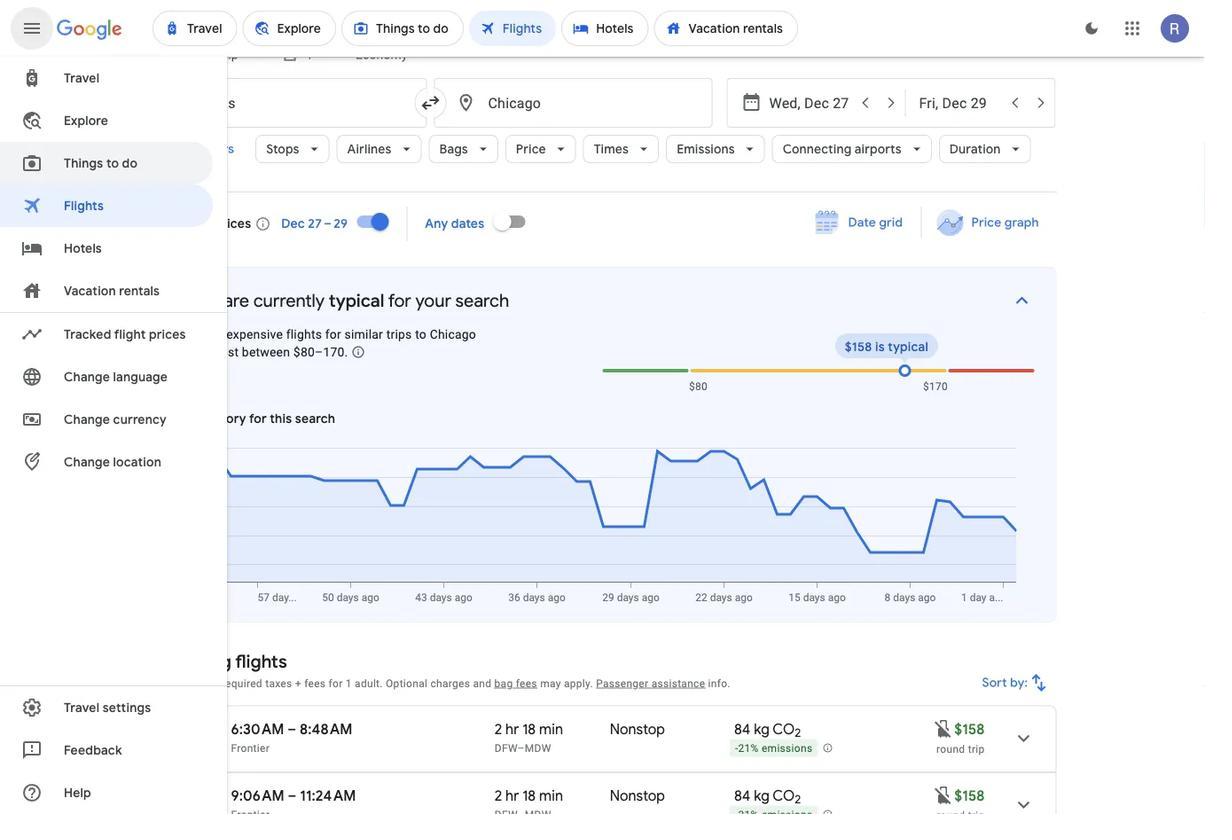Task type: describe. For each thing, give the bounding box(es) containing it.
trip
[[968, 743, 985, 755]]

currency
[[113, 412, 167, 428]]

– for 11:24 am
[[288, 787, 297, 805]]

things to do
[[64, 155, 138, 171]]

price button
[[505, 128, 576, 170]]

charges
[[431, 677, 470, 690]]

hr for 2 hr 18 min
[[506, 787, 519, 805]]

airlines button
[[337, 128, 422, 170]]

history
[[204, 411, 246, 427]]

emissions button
[[666, 128, 765, 170]]

84 kg co 2 for 11:24 am
[[734, 787, 801, 807]]

cost
[[214, 345, 239, 359]]

2 down the emissions
[[795, 792, 801, 807]]

this price for this flight doesn't include overhead bin access. if you need a carry-on bag, use the bags filter to update prices. image for 8:48 am
[[933, 718, 955, 740]]

stops button
[[256, 128, 330, 170]]

help link
[[0, 772, 213, 814]]

sort by: button
[[976, 662, 1057, 704]]

price graph button
[[925, 207, 1053, 239]]

least
[[195, 327, 223, 342]]

vacation rentals link
[[0, 270, 213, 312]]

leaves dallas/fort worth international airport at 6:30 am on wednesday, december 27 and arrives at chicago midway international airport at 8:48 am on wednesday, december 27. element
[[231, 720, 353, 738]]

2 inside 2 hr 18 min dfw – mdw
[[495, 720, 502, 738]]

leaves dallas/fort worth international airport at 9:06 am on wednesday, december 27 and arrives at chicago midway international airport at 11:24 am on wednesday, december 27. element
[[231, 787, 356, 805]]

tracked flight prices
[[64, 326, 186, 342]]

learn more about tracked prices image
[[255, 216, 271, 232]]

settings
[[103, 700, 151, 716]]

and
[[473, 677, 492, 690]]

11:24 am
[[300, 787, 356, 805]]

filters
[[200, 141, 234, 157]]

18 for 2 hr 18 min dfw – mdw
[[523, 720, 536, 738]]

for left this
[[249, 411, 267, 427]]

27 – 29
[[308, 216, 348, 232]]

change for change currency
[[64, 412, 110, 428]]

round
[[937, 743, 965, 755]]

price history for this search
[[171, 411, 336, 427]]

airports
[[855, 141, 902, 157]]

by:
[[1011, 675, 1029, 691]]

rentals
[[119, 283, 160, 299]]

do
[[122, 155, 138, 171]]

find the best price region
[[149, 200, 1057, 253]]

airlines
[[347, 141, 392, 157]]

8:48 am
[[300, 720, 353, 738]]

Arrival time: 8:48 AM. text field
[[300, 720, 353, 738]]

location
[[113, 454, 161, 470]]

nonstop flight. element for 8:48 am
[[610, 720, 665, 741]]

date grid button
[[802, 207, 917, 239]]

explore link
[[0, 99, 213, 142]]

-
[[735, 743, 738, 755]]

change currency link
[[0, 398, 213, 441]]

1 button
[[274, 34, 345, 76]]

2 hr 18 min dfw – mdw
[[495, 720, 563, 754]]

taxes
[[265, 677, 292, 690]]

co for 11:24 am
[[773, 787, 795, 805]]

flights
[[64, 198, 104, 214]]

1 inside "main content"
[[346, 677, 352, 690]]

all
[[182, 141, 197, 157]]

track
[[179, 216, 211, 232]]

feedback
[[64, 742, 122, 758]]

frontier
[[231, 742, 270, 754]]

0 vertical spatial $158
[[845, 339, 872, 355]]

prices include required taxes + fees for 1 adult. optional charges and bag fees may apply. passenger assistance
[[149, 677, 706, 690]]

track prices
[[179, 216, 251, 232]]

is
[[876, 339, 885, 355]]

assistance
[[652, 677, 706, 690]]

158 US dollars text field
[[955, 787, 985, 805]]

learn more about price insights image
[[351, 345, 366, 359]]

required
[[222, 677, 262, 690]]

total duration 2 hr 18 min. element for 11:24 am
[[495, 787, 610, 808]]

travel for travel settings
[[64, 700, 100, 716]]

$80–170
[[293, 345, 345, 359]]

duration button
[[939, 128, 1031, 170]]

dec 27 – 29
[[281, 216, 348, 232]]

min for 2 hr 18 min dfw – mdw
[[539, 720, 563, 738]]

price for price
[[516, 141, 546, 157]]

similar
[[345, 327, 383, 342]]

bags
[[440, 141, 468, 157]]

grid
[[880, 215, 903, 231]]

tracked
[[64, 326, 111, 342]]

Arrival time: 11:24 AM. text field
[[300, 787, 356, 805]]

trips
[[387, 327, 412, 342]]

help
[[64, 785, 91, 801]]

departing
[[149, 650, 232, 673]]

graph
[[1005, 215, 1039, 231]]

main content containing prices are currently
[[149, 200, 1206, 814]]

for left the adult.
[[329, 677, 343, 690]]

the
[[171, 327, 192, 342]]

– inside 2 hr 18 min dfw – mdw
[[518, 742, 525, 754]]

vacation rentals
[[64, 283, 160, 299]]

price history graph application
[[169, 442, 1035, 604]]

flight details. leaves dallas/fort worth international airport at 6:30 am on wednesday, december 27 and arrives at chicago midway international airport at 8:48 am on wednesday, december 27. image
[[1003, 717, 1045, 760]]

0 horizontal spatial prices
[[149, 326, 186, 342]]

times button
[[583, 128, 659, 170]]

84 for 11:24 am
[[734, 787, 751, 805]]

this
[[270, 411, 292, 427]]

2 up the emissions
[[795, 726, 801, 741]]

prices for prices are currently typical for your search
[[171, 289, 220, 312]]

price for price graph
[[972, 215, 1002, 231]]

bags button
[[429, 128, 498, 170]]

departing flights
[[149, 650, 287, 673]]

prices are currently typical for your search
[[171, 289, 509, 312]]

date grid
[[849, 215, 903, 231]]

Departure time: 6:30 AM. text field
[[231, 720, 284, 738]]

expensive
[[226, 327, 283, 342]]

mdw
[[525, 742, 551, 754]]

emissions
[[677, 141, 735, 157]]

nonstop flight. element for 11:24 am
[[610, 787, 665, 808]]

21%
[[738, 743, 759, 755]]

nonstop for 11:24 am
[[610, 787, 665, 805]]

flights link
[[0, 185, 213, 227]]

connecting airports button
[[772, 128, 932, 170]]

Departure time: 9:06 AM. text field
[[231, 787, 285, 805]]



Task type: vqa. For each thing, say whether or not it's contained in the screenshot.
the 1014 to the middle
no



Task type: locate. For each thing, give the bounding box(es) containing it.
dates
[[451, 216, 485, 232]]

nonstop for 8:48 am
[[610, 720, 665, 738]]

2 nonstop flight. element from the top
[[610, 787, 665, 808]]

18 up mdw
[[523, 720, 536, 738]]

change down tracked in the left of the page
[[64, 369, 110, 385]]

kg for 11:24 am
[[754, 787, 770, 805]]

change for change language
[[64, 369, 110, 385]]

flights up taxes
[[235, 650, 287, 673]]

kg
[[754, 720, 770, 738], [754, 787, 770, 805]]

2 min from the top
[[539, 787, 563, 805]]

to
[[106, 155, 119, 171], [415, 327, 427, 342]]

1 vertical spatial co
[[773, 787, 795, 805]]

$158 up trip
[[955, 720, 985, 738]]

2 horizontal spatial price
[[972, 215, 1002, 231]]

explore
[[64, 113, 108, 129]]

84 up "-"
[[734, 720, 751, 738]]

$80
[[689, 381, 708, 393]]

1 vertical spatial 84
[[734, 787, 751, 805]]

kg for 8:48 am
[[754, 720, 770, 738]]

usually
[[171, 345, 211, 359]]

1 vertical spatial total duration 2 hr 18 min. element
[[495, 787, 610, 808]]

all filters button
[[149, 128, 249, 170]]

1 horizontal spatial prices
[[214, 216, 251, 232]]

0 vertical spatial min
[[539, 720, 563, 738]]

0 horizontal spatial 1
[[306, 47, 313, 62]]

main content
[[149, 200, 1206, 814]]

travel for travel
[[64, 70, 100, 86]]

1 vertical spatial flights
[[235, 650, 287, 673]]

language
[[113, 369, 168, 385]]

0 vertical spatial search
[[456, 289, 509, 312]]

passenger
[[596, 677, 649, 690]]

2 vertical spatial change
[[64, 454, 110, 470]]

1 vertical spatial price
[[972, 215, 1002, 231]]

1 vertical spatial typical
[[888, 339, 929, 355]]

change appearance image
[[1071, 7, 1113, 50]]

0 vertical spatial this price for this flight doesn't include overhead bin access. if you need a carry-on bag, use the bags filter to update prices. image
[[933, 718, 955, 740]]

1 nonstop flight. element from the top
[[610, 720, 665, 741]]

1 horizontal spatial search
[[456, 289, 509, 312]]

1 vertical spatial nonstop
[[610, 787, 665, 805]]

0 horizontal spatial search
[[295, 411, 336, 427]]

0 vertical spatial travel
[[64, 70, 100, 86]]

for left your
[[388, 289, 411, 312]]

1 co from the top
[[773, 720, 795, 738]]

2 kg from the top
[[754, 787, 770, 805]]

flight details. leaves dallas/fort worth international airport at 9:06 am on wednesday, december 27 and arrives at chicago midway international airport at 11:24 am on wednesday, december 27. image
[[1003, 784, 1045, 814]]

min
[[539, 720, 563, 738], [539, 787, 563, 805]]

price inside the price popup button
[[516, 141, 546, 157]]

158 US dollars text field
[[955, 720, 985, 738]]

– right 9:06 am text box
[[288, 787, 297, 805]]

none search field containing all filters
[[149, 34, 1057, 192]]

travel
[[64, 70, 100, 86], [64, 700, 100, 716]]

emissions
[[762, 743, 813, 755]]

0 vertical spatial price
[[516, 141, 546, 157]]

connecting
[[783, 141, 852, 157]]

change location
[[64, 454, 161, 470]]

2 inside total duration 2 hr 18 min. element
[[495, 787, 502, 805]]

0 vertical spatial –
[[288, 720, 297, 738]]

0 vertical spatial 18
[[523, 720, 536, 738]]

84 kg co 2
[[734, 720, 801, 741], [734, 787, 801, 807]]

-21% emissions
[[735, 743, 813, 755]]

0 horizontal spatial price
[[171, 411, 201, 427]]

0 horizontal spatial fees
[[304, 677, 326, 690]]

1 vertical spatial $158
[[955, 720, 985, 738]]

1 hr from the top
[[506, 720, 519, 738]]

1 horizontal spatial price
[[516, 141, 546, 157]]

date
[[849, 215, 876, 231]]

your
[[416, 289, 451, 312]]

hr
[[506, 720, 519, 738], [506, 787, 519, 805]]

0 vertical spatial nonstop flight. element
[[610, 720, 665, 741]]

0 vertical spatial total duration 2 hr 18 min. element
[[495, 720, 610, 741]]

2 vertical spatial price
[[171, 411, 201, 427]]

Return text field
[[919, 79, 1001, 127]]

min inside 2 hr 18 min dfw – mdw
[[539, 720, 563, 738]]

chicago
[[430, 327, 476, 342]]

0 vertical spatial nonstop
[[610, 720, 665, 738]]

1 fees from the left
[[304, 677, 326, 690]]

6:30 am
[[231, 720, 284, 738]]

hr up dfw
[[506, 720, 519, 738]]

dec
[[281, 216, 305, 232]]

1 vertical spatial hr
[[506, 787, 519, 805]]

2 nonstop from the top
[[610, 787, 665, 805]]

1 vertical spatial 1
[[346, 677, 352, 690]]

dfw
[[495, 742, 518, 754]]

this price for this flight doesn't include overhead bin access. if you need a carry-on bag, use the bags filter to update prices. image down round
[[933, 785, 955, 806]]

$158 for 11:24 am
[[955, 787, 985, 805]]

flight
[[114, 326, 146, 342]]

1 horizontal spatial typical
[[888, 339, 929, 355]]

2 up dfw
[[495, 720, 502, 738]]

for inside the least expensive flights for similar trips to chicago usually cost between $80–170 .
[[325, 327, 341, 342]]

fees right bag
[[516, 677, 537, 690]]

may
[[540, 677, 561, 690]]

$158 down trip
[[955, 787, 985, 805]]

total duration 2 hr 18 min. element down mdw
[[495, 787, 610, 808]]

for
[[388, 289, 411, 312], [325, 327, 341, 342], [249, 411, 267, 427], [329, 677, 343, 690]]

bag
[[495, 677, 513, 690]]

$158 left is
[[845, 339, 872, 355]]

to left do
[[106, 155, 119, 171]]

total duration 2 hr 18 min. element for 8:48 am
[[495, 720, 610, 741]]

travel settings link
[[0, 687, 213, 729]]

prices left the learn more about tracked prices image
[[214, 216, 251, 232]]

– inside 6:30 am – 8:48 am frontier
[[288, 720, 297, 738]]

all filters
[[182, 141, 234, 157]]

1 kg from the top
[[754, 720, 770, 738]]

total duration 2 hr 18 min. element
[[495, 720, 610, 741], [495, 787, 610, 808]]

include
[[183, 677, 219, 690]]

for up $80–170
[[325, 327, 341, 342]]

None field
[[149, 39, 270, 71], [348, 39, 440, 71], [149, 39, 270, 71], [348, 39, 440, 71]]

84 kg co 2 for 8:48 am
[[734, 720, 801, 741]]

search right this
[[295, 411, 336, 427]]

travel inside travel link
[[64, 70, 100, 86]]

travel up explore
[[64, 70, 100, 86]]

2 change from the top
[[64, 412, 110, 428]]

1 min from the top
[[539, 720, 563, 738]]

vacation
[[64, 283, 116, 299]]

84 down "-"
[[734, 787, 751, 805]]

change for change location
[[64, 454, 110, 470]]

1 this price for this flight doesn't include overhead bin access. if you need a carry-on bag, use the bags filter to update prices. image from the top
[[933, 718, 955, 740]]

0 vertical spatial co
[[773, 720, 795, 738]]

0 vertical spatial flights
[[286, 327, 322, 342]]

1 nonstop from the top
[[610, 720, 665, 738]]

change currency
[[64, 412, 167, 428]]

prices inside find the best price region
[[214, 216, 251, 232]]

0 horizontal spatial to
[[106, 155, 119, 171]]

0 vertical spatial kg
[[754, 720, 770, 738]]

9:06 am – 11:24 am
[[231, 787, 356, 805]]

search up chicago at the left of page
[[456, 289, 509, 312]]

hotels
[[64, 240, 102, 256]]

2 hr from the top
[[506, 787, 519, 805]]

0 vertical spatial hr
[[506, 720, 519, 738]]

price right the bags popup button
[[516, 141, 546, 157]]

2 hr 18 min
[[495, 787, 563, 805]]

co down the emissions
[[773, 787, 795, 805]]

1 vertical spatial prices
[[149, 326, 186, 342]]

prices up the
[[171, 289, 220, 312]]

18 for 2 hr 18 min
[[523, 787, 536, 805]]

1 vertical spatial search
[[295, 411, 336, 427]]

$158 is typical
[[845, 339, 929, 355]]

change up change location link
[[64, 412, 110, 428]]

this price for this flight doesn't include overhead bin access. if you need a carry-on bag, use the bags filter to update prices. image up round
[[933, 718, 955, 740]]

duration
[[950, 141, 1001, 157]]

1 vertical spatial –
[[518, 742, 525, 754]]

2 18 from the top
[[523, 787, 536, 805]]

0 vertical spatial 84
[[734, 720, 751, 738]]

$158 for 8:48 am
[[955, 720, 985, 738]]

price for price history for this search
[[171, 411, 201, 427]]

1 vertical spatial nonstop flight. element
[[610, 787, 665, 808]]

co
[[773, 720, 795, 738], [773, 787, 795, 805]]

2 84 from the top
[[734, 787, 751, 805]]

co up the emissions
[[773, 720, 795, 738]]

prices down departing
[[149, 677, 180, 690]]

price left graph
[[972, 215, 1002, 231]]

1 travel from the top
[[64, 70, 100, 86]]

None search field
[[149, 34, 1057, 192]]

0 vertical spatial prices
[[214, 216, 251, 232]]

change
[[64, 369, 110, 385], [64, 412, 110, 428], [64, 454, 110, 470]]

0 vertical spatial prices
[[171, 289, 220, 312]]

swap origin and destination. image
[[420, 92, 441, 114]]

0 vertical spatial 84 kg co 2
[[734, 720, 801, 741]]

prices up usually
[[149, 326, 186, 342]]

change language link
[[0, 356, 213, 398]]

change location link
[[0, 441, 213, 483]]

1 horizontal spatial to
[[415, 327, 427, 342]]

0 vertical spatial typical
[[329, 289, 384, 312]]

price history graph image
[[169, 442, 1035, 604]]

co for 8:48 am
[[773, 720, 795, 738]]

to inside the least expensive flights for similar trips to chicago usually cost between $80–170 .
[[415, 327, 427, 342]]

2 fees from the left
[[516, 677, 537, 690]]

hr down dfw
[[506, 787, 519, 805]]

1 vertical spatial kg
[[754, 787, 770, 805]]

None text field
[[434, 78, 713, 128]]

to right the "trips"
[[415, 327, 427, 342]]

0 vertical spatial 1
[[306, 47, 313, 62]]

.
[[345, 345, 348, 359]]

1 vertical spatial 18
[[523, 787, 536, 805]]

1 18 from the top
[[523, 720, 536, 738]]

connecting airports
[[783, 141, 902, 157]]

any dates
[[425, 216, 485, 232]]

price left "history"
[[171, 411, 201, 427]]

hr for 2 hr 18 min dfw – mdw
[[506, 720, 519, 738]]

1 horizontal spatial 1
[[346, 677, 352, 690]]

– for 8:48 am
[[288, 720, 297, 738]]

$158
[[845, 339, 872, 355], [955, 720, 985, 738], [955, 787, 985, 805]]

1 vertical spatial travel
[[64, 700, 100, 716]]

0 vertical spatial change
[[64, 369, 110, 385]]

sort
[[983, 675, 1008, 691]]

2 vertical spatial –
[[288, 787, 297, 805]]

feedback link
[[0, 729, 213, 772]]

bag fees button
[[495, 677, 537, 690]]

1 change from the top
[[64, 369, 110, 385]]

$170
[[923, 381, 948, 393]]

18 down mdw
[[523, 787, 536, 805]]

travel up feedback
[[64, 700, 100, 716]]

0 vertical spatial to
[[106, 155, 119, 171]]

change down the change currency link
[[64, 454, 110, 470]]

2 co from the top
[[773, 787, 795, 805]]

hr inside 2 hr 18 min dfw – mdw
[[506, 720, 519, 738]]

prices for prices include required taxes + fees for 1 adult. optional charges and bag fees may apply. passenger assistance
[[149, 677, 180, 690]]

this price for this flight doesn't include overhead bin access. if you need a carry-on bag, use the bags filter to update prices. image for 11:24 am
[[933, 785, 955, 806]]

times
[[594, 141, 629, 157]]

84
[[734, 720, 751, 738], [734, 787, 751, 805]]

min down mdw
[[539, 787, 563, 805]]

nonstop flight. element
[[610, 720, 665, 741], [610, 787, 665, 808]]

2 this price for this flight doesn't include overhead bin access. if you need a carry-on bag, use the bags filter to update prices. image from the top
[[933, 785, 955, 806]]

1 84 kg co 2 from the top
[[734, 720, 801, 741]]

1 vertical spatial prices
[[149, 677, 180, 690]]

1 84 from the top
[[734, 720, 751, 738]]

sort by:
[[983, 675, 1029, 691]]

min for 2 hr 18 min
[[539, 787, 563, 805]]

tracked flight prices link
[[0, 313, 213, 356]]

this price for this flight doesn't include overhead bin access. if you need a carry-on bag, use the bags filter to update prices. image
[[933, 718, 955, 740], [933, 785, 955, 806]]

typical
[[329, 289, 384, 312], [888, 339, 929, 355]]

fees right +
[[304, 677, 326, 690]]

84 for 8:48 am
[[734, 720, 751, 738]]

6:30 am – 8:48 am frontier
[[231, 720, 353, 754]]

Departure text field
[[770, 79, 851, 127]]

kg down -21% emissions
[[754, 787, 770, 805]]

typical right is
[[888, 339, 929, 355]]

1 total duration 2 hr 18 min. element from the top
[[495, 720, 610, 741]]

– left 8:48 am
[[288, 720, 297, 738]]

1 vertical spatial 84 kg co 2
[[734, 787, 801, 807]]

the least expensive flights for similar trips to chicago usually cost between $80–170 .
[[171, 327, 476, 359]]

flights up $80–170
[[286, 327, 322, 342]]

3 change from the top
[[64, 454, 110, 470]]

change language
[[64, 369, 168, 385]]

typical up similar on the left top
[[329, 289, 384, 312]]

hotels link
[[0, 227, 213, 270]]

optional
[[386, 677, 428, 690]]

– up 2 hr 18 min
[[518, 742, 525, 754]]

84 kg co 2 down -21% emissions
[[734, 787, 801, 807]]

2 84 kg co 2 from the top
[[734, 787, 801, 807]]

2 total duration 2 hr 18 min. element from the top
[[495, 787, 610, 808]]

2 vertical spatial $158
[[955, 787, 985, 805]]

1 vertical spatial to
[[415, 327, 427, 342]]

1 vertical spatial change
[[64, 412, 110, 428]]

None text field
[[149, 78, 427, 128]]

2 travel from the top
[[64, 700, 100, 716]]

84 kg co 2 up -21% emissions
[[734, 720, 801, 741]]

1 horizontal spatial fees
[[516, 677, 537, 690]]

2
[[495, 720, 502, 738], [795, 726, 801, 741], [495, 787, 502, 805], [795, 792, 801, 807]]

min up mdw
[[539, 720, 563, 738]]

1 vertical spatial min
[[539, 787, 563, 805]]

2 down dfw
[[495, 787, 502, 805]]

search
[[456, 289, 509, 312], [295, 411, 336, 427]]

1 inside popup button
[[306, 47, 313, 62]]

0 horizontal spatial typical
[[329, 289, 384, 312]]

round trip
[[937, 743, 985, 755]]

total duration 2 hr 18 min. element up mdw
[[495, 720, 610, 741]]

price inside price graph button
[[972, 215, 1002, 231]]

price
[[516, 141, 546, 157], [972, 215, 1002, 231], [171, 411, 201, 427]]

flights inside the least expensive flights for similar trips to chicago usually cost between $80–170 .
[[286, 327, 322, 342]]

kg up -21% emissions
[[754, 720, 770, 738]]

travel inside travel settings link
[[64, 700, 100, 716]]

main menu image
[[21, 18, 43, 39]]

1 vertical spatial this price for this flight doesn't include overhead bin access. if you need a carry-on bag, use the bags filter to update prices. image
[[933, 785, 955, 806]]

18 inside 2 hr 18 min dfw – mdw
[[523, 720, 536, 738]]

to inside "link"
[[106, 155, 119, 171]]

–
[[288, 720, 297, 738], [518, 742, 525, 754], [288, 787, 297, 805]]



